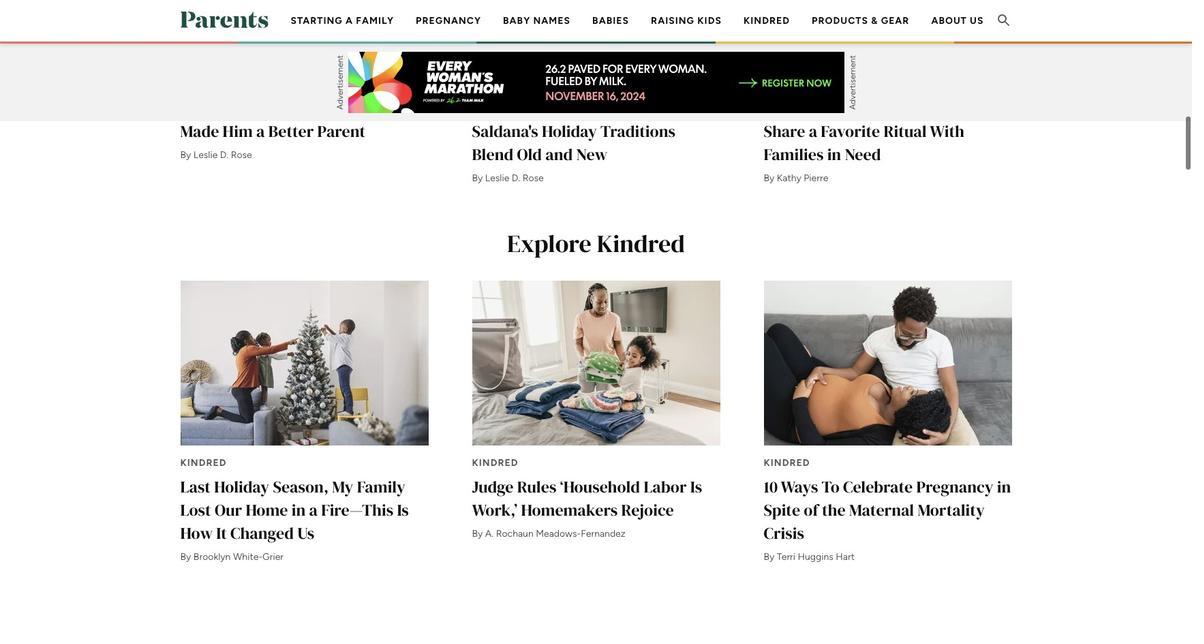Task type: vqa. For each thing, say whether or not it's contained in the screenshot.
the Teigen
yes



Task type: describe. For each thing, give the bounding box(es) containing it.
crisis
[[764, 522, 805, 545]]

better
[[268, 120, 314, 143]]

about us
[[932, 15, 984, 27]]

search image
[[996, 12, 1012, 28]]

is inside "judge rules 'household labor is work,' homemakers rejoice"
[[691, 476, 702, 498]]

babies
[[593, 15, 629, 27]]

a inside as a child of immigrants, zoe saldana's holiday traditions blend old and new
[[494, 97, 502, 119]]

mortality
[[918, 499, 985, 522]]

pregnancy inside the header navigation
[[416, 15, 481, 27]]

of inside the 10 ways to celebrate pregnancy in spite of the maternal mortality crisis
[[804, 499, 819, 522]]

chrissy
[[889, 97, 943, 119]]

and inside john legend and chrissy teigen share a favorite ritual with families in need
[[858, 97, 886, 119]]

him
[[223, 120, 253, 143]]

kindred link
[[744, 15, 790, 27]]

is inside last holiday season, my family lost our home in a fire—this is how it changed us
[[397, 499, 409, 522]]

pregnancy link
[[416, 15, 481, 27]]

products & gear
[[812, 15, 910, 27]]

john legend and chrissy teigen share a favorite ritual with families in need
[[764, 97, 995, 166]]

pregnant woman laying in mans lap on a couch image
[[764, 281, 1012, 446]]

labor
[[644, 476, 687, 498]]

a inside last holiday season, my family lost our home in a fire—this is how it changed us
[[309, 499, 318, 522]]

10 ways to celebrate pregnancy in spite of the maternal mortality crisis
[[764, 476, 1012, 545]]

us inside last holiday season, my family lost our home in a fire—this is how it changed us
[[297, 522, 315, 545]]

ways
[[781, 476, 819, 498]]

parent
[[317, 120, 366, 143]]

lost
[[180, 499, 211, 522]]

1 vertical spatial kindred
[[597, 227, 685, 261]]

raising kids link
[[651, 15, 722, 27]]

judge rules 'household labor is work,' homemakers rejoice
[[472, 476, 702, 522]]

spite
[[764, 499, 801, 522]]

gear
[[881, 15, 910, 27]]

rules
[[517, 476, 557, 498]]

our
[[215, 499, 242, 522]]

life
[[344, 97, 371, 119]]

homemakers
[[521, 499, 618, 522]]

starting a family
[[291, 15, 394, 27]]

explore kindred
[[507, 227, 685, 261]]

a inside navigation
[[346, 15, 353, 27]]

how
[[180, 522, 213, 545]]

judge rules 'household labor is work,' homemakers rejoice link
[[472, 281, 720, 541]]

it
[[216, 522, 227, 545]]

made
[[180, 120, 219, 143]]

need
[[845, 143, 881, 166]]

names
[[534, 15, 571, 27]]

shares
[[250, 97, 298, 119]]

family inside the header navigation
[[356, 15, 394, 27]]

last holiday season, my family lost our home in a fire—this is how it changed us link
[[180, 281, 429, 565]]

raising kids
[[651, 15, 722, 27]]

visit parents' homepage image
[[180, 12, 268, 28]]

my
[[332, 476, 354, 498]]

work,'
[[472, 499, 518, 522]]

with
[[930, 120, 965, 143]]

in inside last holiday season, my family lost our home in a fire—this is how it changed us
[[292, 499, 306, 522]]

kindred inside the header navigation
[[744, 15, 790, 27]]

ritual
[[884, 120, 927, 143]]

to
[[822, 476, 840, 498]]

family inside last holiday season, my family lost our home in a fire—this is how it changed us
[[357, 476, 406, 498]]

saldana's
[[472, 120, 539, 143]]

immigrants,
[[565, 97, 655, 119]]

as a child of immigrants, zoe saldana's holiday traditions blend old and new link
[[472, 0, 720, 186]]

legend
[[802, 97, 855, 119]]

10
[[764, 476, 778, 498]]

last holiday season, my family lost our home in a fire—this is how it changed us
[[180, 476, 409, 545]]

baby
[[503, 15, 531, 27]]



Task type: locate. For each thing, give the bounding box(es) containing it.
of
[[547, 97, 562, 119], [804, 499, 819, 522]]

kids
[[698, 15, 722, 27]]

0 horizontal spatial of
[[547, 97, 562, 119]]

and inside as a child of immigrants, zoe saldana's holiday traditions blend old and new
[[546, 143, 573, 166]]

0 vertical spatial is
[[691, 476, 702, 498]]

judge
[[472, 476, 514, 498]]

and up favorite
[[858, 97, 886, 119]]

teigen
[[947, 97, 995, 119]]

a right as
[[494, 97, 502, 119]]

in
[[828, 143, 842, 166], [997, 476, 1012, 498], [292, 499, 306, 522]]

a right him
[[256, 120, 265, 143]]

what
[[301, 97, 340, 119]]

child
[[506, 97, 544, 119]]

1 vertical spatial family
[[357, 476, 406, 498]]

1 horizontal spatial holiday
[[542, 120, 597, 143]]

0 vertical spatial family
[[356, 15, 394, 27]]

1 vertical spatial holiday
[[214, 476, 270, 498]]

new
[[577, 143, 608, 166]]

and right old
[[546, 143, 573, 166]]

changed
[[231, 522, 294, 545]]

holiday
[[542, 120, 597, 143], [214, 476, 270, 498]]

holiday up our
[[214, 476, 270, 498]]

1 vertical spatial and
[[546, 143, 573, 166]]

0 horizontal spatial kindred
[[597, 227, 685, 261]]

blend
[[472, 143, 514, 166]]

0 vertical spatial us
[[970, 15, 984, 27]]

us inside the header navigation
[[970, 15, 984, 27]]

1 horizontal spatial kindred
[[744, 15, 790, 27]]

1 vertical spatial pregnancy
[[917, 476, 994, 498]]

0 vertical spatial of
[[547, 97, 562, 119]]

10 ways to celebrate pregnancy in spite of the maternal mortality crisis link
[[764, 281, 1012, 565]]

celebrate
[[844, 476, 913, 498]]

of inside as a child of immigrants, zoe saldana's holiday traditions blend old and new
[[547, 97, 562, 119]]

zoe
[[658, 97, 684, 119]]

as a child of immigrants, zoe saldana's holiday traditions blend old and new
[[472, 97, 684, 166]]

fire—this
[[321, 499, 394, 522]]

1 vertical spatial in
[[997, 476, 1012, 498]]

favorite
[[821, 120, 880, 143]]

the
[[822, 499, 846, 522]]

last
[[180, 476, 211, 498]]

0 horizontal spatial pregnancy
[[416, 15, 481, 27]]

is right fire—this
[[397, 499, 409, 522]]

of left the
[[804, 499, 819, 522]]

1 vertical spatial us
[[297, 522, 315, 545]]

&
[[872, 15, 879, 27]]

pregnancy
[[416, 15, 481, 27], [917, 476, 994, 498]]

us right changed
[[297, 522, 315, 545]]

1 vertical spatial is
[[397, 499, 409, 522]]

traditions
[[601, 120, 676, 143]]

products & gear link
[[812, 15, 910, 27]]

header navigation
[[280, 0, 995, 85]]

advertisement element
[[348, 52, 845, 113]]

'household
[[560, 476, 640, 498]]

smiling african american mother helping her children to decorate a christmas tree at home image
[[180, 281, 429, 446]]

starting a family link
[[291, 15, 394, 27]]

season,
[[273, 476, 329, 498]]

as
[[472, 97, 490, 119]]

families
[[764, 143, 824, 166]]

2 horizontal spatial in
[[997, 476, 1012, 498]]

john legend and chrissy teigen share a favorite ritual with families in need link
[[764, 0, 1012, 186]]

1 horizontal spatial in
[[828, 143, 842, 166]]

1 horizontal spatial is
[[691, 476, 702, 498]]

a inside common shares what life shift made him a better parent
[[256, 120, 265, 143]]

0 vertical spatial pregnancy
[[416, 15, 481, 27]]

mom and daughter fold laundry in a bedroom image
[[472, 281, 720, 446]]

0 vertical spatial kindred
[[744, 15, 790, 27]]

a
[[346, 15, 353, 27], [494, 97, 502, 119], [256, 120, 265, 143], [809, 120, 818, 143], [309, 499, 318, 522]]

common shares what life shift made him a better parent link
[[180, 0, 429, 162]]

explore
[[507, 227, 592, 261]]

0 horizontal spatial and
[[546, 143, 573, 166]]

and
[[858, 97, 886, 119], [546, 143, 573, 166]]

common shares what life shift made him a better parent
[[180, 97, 409, 143]]

john
[[764, 97, 798, 119]]

old
[[517, 143, 542, 166]]

of right child
[[547, 97, 562, 119]]

common
[[180, 97, 246, 119]]

in inside john legend and chrissy teigen share a favorite ritual with families in need
[[828, 143, 842, 166]]

0 horizontal spatial holiday
[[214, 476, 270, 498]]

a right starting
[[346, 15, 353, 27]]

a down season,
[[309, 499, 318, 522]]

in inside the 10 ways to celebrate pregnancy in spite of the maternal mortality crisis
[[997, 476, 1012, 498]]

1 horizontal spatial pregnancy
[[917, 476, 994, 498]]

0 vertical spatial in
[[828, 143, 842, 166]]

babies link
[[593, 15, 629, 27]]

raising
[[651, 15, 695, 27]]

0 vertical spatial and
[[858, 97, 886, 119]]

us
[[970, 15, 984, 27], [297, 522, 315, 545]]

1 horizontal spatial us
[[970, 15, 984, 27]]

home
[[246, 499, 288, 522]]

holiday inside as a child of immigrants, zoe saldana's holiday traditions blend old and new
[[542, 120, 597, 143]]

family right starting
[[356, 15, 394, 27]]

baby names
[[503, 15, 571, 27]]

holiday inside last holiday season, my family lost our home in a fire—this is how it changed us
[[214, 476, 270, 498]]

1 horizontal spatial of
[[804, 499, 819, 522]]

about
[[932, 15, 967, 27]]

shift
[[375, 97, 409, 119]]

about us link
[[932, 15, 984, 27]]

us left search icon
[[970, 15, 984, 27]]

share
[[764, 120, 806, 143]]

baby names link
[[503, 15, 571, 27]]

holiday up new
[[542, 120, 597, 143]]

0 vertical spatial holiday
[[542, 120, 597, 143]]

1 vertical spatial of
[[804, 499, 819, 522]]

0 horizontal spatial in
[[292, 499, 306, 522]]

products
[[812, 15, 869, 27]]

family up fire—this
[[357, 476, 406, 498]]

1 horizontal spatial and
[[858, 97, 886, 119]]

rejoice
[[622, 499, 674, 522]]

0 horizontal spatial is
[[397, 499, 409, 522]]

maternal
[[850, 499, 915, 522]]

0 horizontal spatial us
[[297, 522, 315, 545]]

pregnancy inside the 10 ways to celebrate pregnancy in spite of the maternal mortality crisis
[[917, 476, 994, 498]]

is right labor
[[691, 476, 702, 498]]

family
[[356, 15, 394, 27], [357, 476, 406, 498]]

a down "legend"
[[809, 120, 818, 143]]

kindred
[[744, 15, 790, 27], [597, 227, 685, 261]]

a inside john legend and chrissy teigen share a favorite ritual with families in need
[[809, 120, 818, 143]]

2 vertical spatial in
[[292, 499, 306, 522]]

starting
[[291, 15, 343, 27]]



